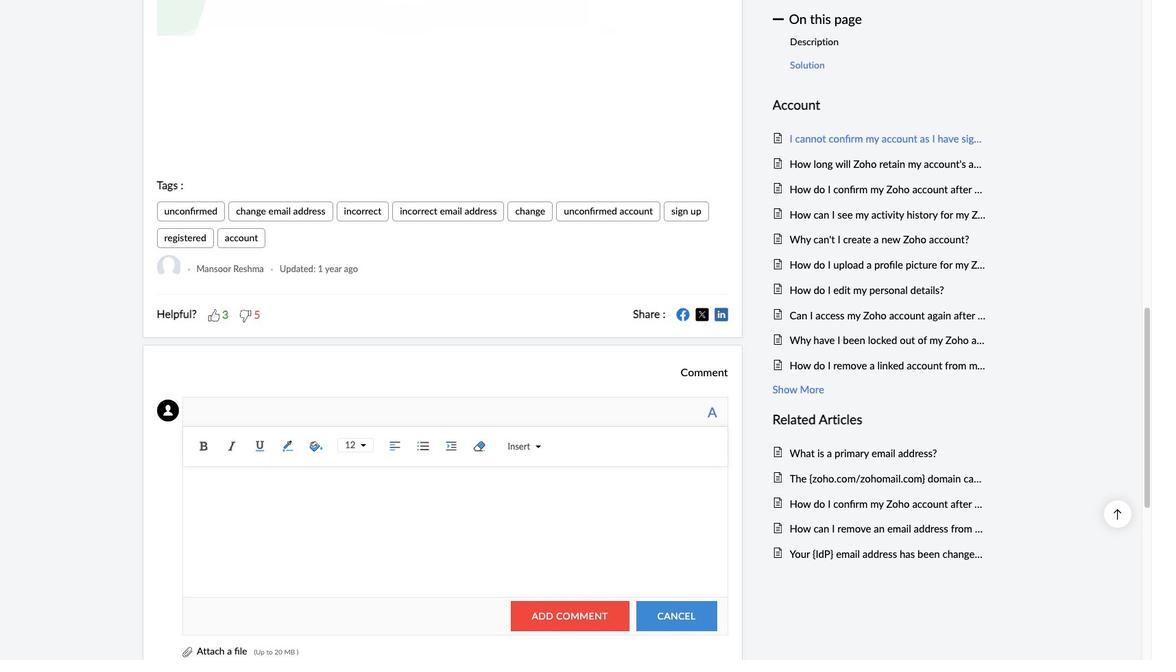 Task type: locate. For each thing, give the bounding box(es) containing it.
font size image
[[356, 443, 367, 448]]

underline (ctrl+u) image
[[250, 436, 270, 457]]

facebook image
[[676, 308, 690, 322]]

0 vertical spatial heading
[[773, 95, 986, 116]]

1 vertical spatial heading
[[773, 409, 986, 431]]

lists image
[[413, 436, 434, 457]]

insert options image
[[530, 444, 541, 450]]

background color image
[[306, 436, 327, 457]]

heading
[[773, 95, 986, 116], [773, 409, 986, 431]]

a gif showing how to edit the email address that is registered incorrectly. image
[[157, 0, 728, 36]]



Task type: describe. For each thing, give the bounding box(es) containing it.
linkedin image
[[714, 308, 728, 322]]

italic (ctrl+i) image
[[222, 436, 242, 457]]

bold (ctrl+b) image
[[194, 436, 214, 457]]

indent image
[[441, 436, 462, 457]]

align image
[[385, 436, 406, 457]]

twitter image
[[695, 308, 709, 322]]

font color image
[[278, 436, 299, 457]]

clear formatting image
[[469, 436, 490, 457]]

1 heading from the top
[[773, 95, 986, 116]]

2 heading from the top
[[773, 409, 986, 431]]



